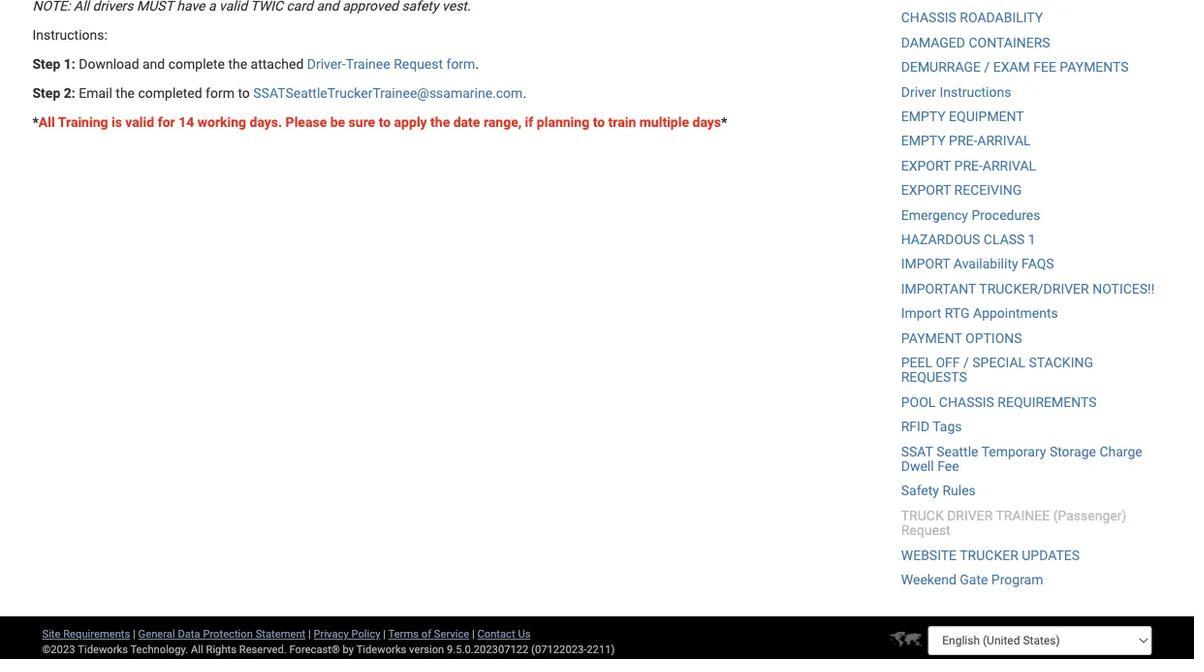 Task type: vqa. For each thing, say whether or not it's contained in the screenshot.
Owner link
no



Task type: locate. For each thing, give the bounding box(es) containing it.
©2023 tideworks
[[42, 643, 128, 656]]

1 * from the left
[[32, 114, 39, 130]]

import
[[901, 256, 950, 272]]

1 horizontal spatial request
[[901, 522, 950, 538]]

0 vertical spatial export
[[901, 158, 951, 174]]

1 vertical spatial the
[[116, 85, 135, 101]]

rtg
[[945, 305, 970, 321]]

exam
[[993, 59, 1030, 75]]

1 | from the left
[[133, 628, 136, 640]]

1 vertical spatial /
[[963, 355, 969, 371]]

empty
[[901, 108, 946, 124], [901, 133, 946, 149]]

0 vertical spatial form
[[446, 56, 475, 72]]

1 vertical spatial step
[[32, 85, 60, 101]]

data
[[178, 628, 200, 640]]

0 horizontal spatial /
[[963, 355, 969, 371]]

procedures
[[972, 207, 1040, 223]]

site
[[42, 628, 61, 640]]

2 horizontal spatial the
[[430, 114, 450, 130]]

emergency procedures link
[[901, 207, 1040, 223]]

the left attached
[[228, 56, 247, 72]]

0 horizontal spatial all
[[39, 114, 55, 130]]

date
[[453, 114, 480, 130]]

chassis up tags
[[939, 394, 994, 410]]

reserved.
[[239, 643, 287, 656]]

0 vertical spatial all
[[39, 114, 55, 130]]

1 horizontal spatial *
[[721, 114, 727, 130]]

import availability faqs link
[[901, 256, 1054, 272]]

to
[[238, 85, 250, 101], [379, 114, 391, 130], [593, 114, 605, 130]]

complete
[[168, 56, 225, 72]]

1 horizontal spatial the
[[228, 56, 247, 72]]

(passenger)
[[1053, 507, 1127, 523]]

faqs
[[1022, 256, 1054, 272]]

multiple
[[639, 114, 689, 130]]

| up forecast®
[[308, 628, 311, 640]]

0 vertical spatial chassis
[[901, 10, 956, 26]]

weekend
[[901, 572, 956, 588]]

2 export from the top
[[901, 182, 951, 198]]

attached
[[251, 56, 304, 72]]

step left the 1: on the left top of the page
[[32, 56, 60, 72]]

all left training
[[39, 114, 55, 130]]

9.5.0.202307122
[[447, 643, 529, 656]]

appointments
[[973, 305, 1058, 321]]

export up emergency
[[901, 182, 951, 198]]

. up if
[[523, 85, 526, 101]]

2 empty from the top
[[901, 133, 946, 149]]

all down data
[[191, 643, 203, 656]]

roadability
[[960, 10, 1043, 26]]

* left training
[[32, 114, 39, 130]]

2 vertical spatial the
[[430, 114, 450, 130]]

0 horizontal spatial form
[[206, 85, 235, 101]]

import
[[901, 305, 941, 321]]

containers
[[969, 34, 1050, 50]]

1 vertical spatial form
[[206, 85, 235, 101]]

sure
[[349, 114, 375, 130]]

1 vertical spatial all
[[191, 643, 203, 656]]

ssatseattletruckertrainee@ssamarine.com
[[253, 85, 523, 101]]

0 vertical spatial step
[[32, 56, 60, 72]]

1 vertical spatial .
[[523, 85, 526, 101]]

3 | from the left
[[383, 628, 386, 640]]

1 vertical spatial chassis
[[939, 394, 994, 410]]

to left 'train'
[[593, 114, 605, 130]]

request
[[394, 56, 443, 72], [901, 522, 950, 538]]

| left general
[[133, 628, 136, 640]]

0 horizontal spatial *
[[32, 114, 39, 130]]

the left date
[[430, 114, 450, 130]]

updates
[[1022, 547, 1080, 563]]

| up 9.5.0.202307122
[[472, 628, 475, 640]]

demurrage
[[901, 59, 981, 75]]

rights
[[206, 643, 236, 656]]

* all training is valid for 14 working days. please be sure to apply the date range, if planning to train multiple days *
[[32, 114, 727, 130]]

0 vertical spatial the
[[228, 56, 247, 72]]

peel off / special stacking requests link
[[901, 355, 1093, 385]]

empty equipment link
[[901, 108, 1024, 124]]

notices!!
[[1092, 281, 1155, 297]]

email
[[79, 85, 112, 101]]

| up tideworks
[[383, 628, 386, 640]]

1 vertical spatial export
[[901, 182, 951, 198]]

days
[[692, 114, 721, 130]]

0 vertical spatial empty
[[901, 108, 946, 124]]

form up the working
[[206, 85, 235, 101]]

chassis up damaged
[[901, 10, 956, 26]]

export pre-arrival link
[[901, 158, 1036, 174]]

0 vertical spatial /
[[984, 59, 990, 75]]

to right sure
[[379, 114, 391, 130]]

step
[[32, 56, 60, 72], [32, 85, 60, 101]]

rfid tags link
[[901, 419, 962, 435]]

. up date
[[475, 56, 479, 72]]

1 empty from the top
[[901, 108, 946, 124]]

* right multiple
[[721, 114, 727, 130]]

2 step from the top
[[32, 85, 60, 101]]

/ left exam
[[984, 59, 990, 75]]

empty down empty equipment link
[[901, 133, 946, 149]]

step left the 2:
[[32, 85, 60, 101]]

form up date
[[446, 56, 475, 72]]

stacking
[[1029, 355, 1093, 371]]

1 vertical spatial empty
[[901, 133, 946, 149]]

request up 'ssatseattletruckertrainee@ssamarine.com' link
[[394, 56, 443, 72]]

pre- down empty equipment link
[[949, 133, 977, 149]]

0 vertical spatial pre-
[[949, 133, 977, 149]]

0 horizontal spatial to
[[238, 85, 250, 101]]

0 vertical spatial request
[[394, 56, 443, 72]]

arrival
[[977, 133, 1031, 149], [983, 158, 1036, 174]]

hazardous class 1 link
[[901, 231, 1036, 247]]

chassis
[[901, 10, 956, 26], [939, 394, 994, 410]]

valid
[[125, 114, 154, 130]]

program
[[991, 572, 1043, 588]]

/ right off
[[963, 355, 969, 371]]

arrival down equipment
[[977, 133, 1031, 149]]

payment options link
[[901, 330, 1022, 346]]

|
[[133, 628, 136, 640], [308, 628, 311, 640], [383, 628, 386, 640], [472, 628, 475, 640]]

4 | from the left
[[472, 628, 475, 640]]

options
[[965, 330, 1022, 346]]

arrival up receiving
[[983, 158, 1036, 174]]

export up 'export receiving' link
[[901, 158, 951, 174]]

1 vertical spatial request
[[901, 522, 950, 538]]

tags
[[933, 419, 962, 435]]

seattle
[[936, 443, 978, 459]]

1 horizontal spatial form
[[446, 56, 475, 72]]

request up website
[[901, 522, 950, 538]]

ssatseattletruckertrainee@ssamarine.com link
[[253, 85, 523, 101]]

1 step from the top
[[32, 56, 60, 72]]

1 horizontal spatial all
[[191, 643, 203, 656]]

0 horizontal spatial .
[[475, 56, 479, 72]]

contact
[[477, 628, 515, 640]]

empty down driver
[[901, 108, 946, 124]]

be
[[330, 114, 345, 130]]

the right email
[[116, 85, 135, 101]]

.
[[475, 56, 479, 72], [523, 85, 526, 101]]

2 | from the left
[[308, 628, 311, 640]]

trucker
[[960, 547, 1018, 563]]

privacy
[[314, 628, 349, 640]]

1
[[1028, 231, 1036, 247]]

to down step 1: download and complete the attached driver-trainee request form .
[[238, 85, 250, 101]]

driver-trainee request form link
[[307, 56, 475, 72]]

pre- down empty pre-arrival link at the right top of the page
[[954, 158, 983, 174]]

apply
[[394, 114, 427, 130]]



Task type: describe. For each thing, give the bounding box(es) containing it.
chassis roadability link
[[901, 10, 1043, 26]]

ssat seattle temporary storage charge dwell fee link
[[901, 443, 1142, 474]]

weekend gate program link
[[901, 572, 1043, 588]]

hazardous
[[901, 231, 980, 247]]

0 vertical spatial .
[[475, 56, 479, 72]]

please
[[286, 114, 327, 130]]

website trucker updates link
[[901, 547, 1080, 563]]

equipment
[[949, 108, 1024, 124]]

damaged containers link
[[901, 34, 1050, 50]]

privacy policy link
[[314, 628, 380, 640]]

us
[[518, 628, 531, 640]]

1 export from the top
[[901, 158, 951, 174]]

download
[[79, 56, 139, 72]]

0 horizontal spatial the
[[116, 85, 135, 101]]

1 horizontal spatial .
[[523, 85, 526, 101]]

export receiving link
[[901, 182, 1022, 198]]

1 horizontal spatial /
[[984, 59, 990, 75]]

training
[[58, 114, 108, 130]]

1 vertical spatial arrival
[[983, 158, 1036, 174]]

requirements
[[998, 394, 1097, 410]]

gate
[[960, 572, 988, 588]]

0 vertical spatial arrival
[[977, 133, 1031, 149]]

storage
[[1050, 443, 1096, 459]]

import rtg appointments link
[[901, 305, 1058, 321]]

technology.
[[130, 643, 188, 656]]

payment
[[901, 330, 962, 346]]

general data protection statement link
[[138, 628, 306, 640]]

demurrage / exam fee payments link
[[901, 59, 1129, 75]]

emergency
[[901, 207, 968, 223]]

important
[[901, 281, 976, 297]]

instructions:
[[32, 27, 107, 43]]

working
[[197, 114, 246, 130]]

driver-
[[307, 56, 346, 72]]

for
[[158, 114, 175, 130]]

request inside chassis roadability damaged containers demurrage / exam fee payments driver instructions empty equipment empty pre-arrival export pre-arrival export receiving emergency procedures hazardous class 1 import availability faqs important trucker/driver notices!! import rtg appointments payment options peel off / special stacking requests pool chassis requirements rfid tags ssat seattle temporary storage charge dwell fee safety rules truck driver trainee (passenger) request website trucker updates weekend gate program
[[901, 522, 950, 538]]

special
[[972, 355, 1026, 371]]

2211)
[[587, 643, 615, 656]]

peel
[[901, 355, 932, 371]]

ssat
[[901, 443, 933, 459]]

receiving
[[954, 182, 1022, 198]]

rfid
[[901, 419, 930, 435]]

service
[[434, 628, 469, 640]]

step for step 2: email the completed form to ssatseattletruckertrainee@ssamarine.com .
[[32, 85, 60, 101]]

if
[[525, 114, 533, 130]]

is
[[111, 114, 122, 130]]

site requirements link
[[42, 628, 130, 640]]

pool chassis requirements link
[[901, 394, 1097, 410]]

requests
[[901, 369, 967, 385]]

damaged
[[901, 34, 965, 50]]

driver
[[947, 507, 993, 523]]

safety
[[901, 483, 939, 499]]

step 1: download and complete the attached driver-trainee request form .
[[32, 56, 479, 72]]

pool
[[901, 394, 936, 410]]

planning
[[537, 114, 589, 130]]

trainee
[[996, 507, 1050, 523]]

tideworks
[[356, 643, 406, 656]]

important trucker/driver notices!! link
[[901, 281, 1155, 297]]

temporary
[[981, 443, 1046, 459]]

rules
[[943, 483, 976, 499]]

terms of service link
[[388, 628, 469, 640]]

2 * from the left
[[721, 114, 727, 130]]

2:
[[64, 85, 75, 101]]

driver instructions link
[[901, 84, 1011, 100]]

trainee
[[346, 56, 390, 72]]

2 horizontal spatial to
[[593, 114, 605, 130]]

protection
[[203, 628, 253, 640]]

chassis roadability damaged containers demurrage / exam fee payments driver instructions empty equipment empty pre-arrival export pre-arrival export receiving emergency procedures hazardous class 1 import availability faqs important trucker/driver notices!! import rtg appointments payment options peel off / special stacking requests pool chassis requirements rfid tags ssat seattle temporary storage charge dwell fee safety rules truck driver trainee (passenger) request website trucker updates weekend gate program
[[901, 10, 1155, 588]]

0 horizontal spatial request
[[394, 56, 443, 72]]

range,
[[484, 114, 522, 130]]

1 horizontal spatial to
[[379, 114, 391, 130]]

trucker/driver
[[979, 281, 1089, 297]]

step for step 1: download and complete the attached driver-trainee request form .
[[32, 56, 60, 72]]

1:
[[64, 56, 75, 72]]

off
[[936, 355, 960, 371]]

and
[[142, 56, 165, 72]]

1 vertical spatial pre-
[[954, 158, 983, 174]]

terms
[[388, 628, 419, 640]]

requirements
[[63, 628, 130, 640]]

instructions
[[940, 84, 1011, 100]]

forecast®
[[289, 643, 340, 656]]

truck
[[901, 507, 944, 523]]

statement
[[256, 628, 306, 640]]

all inside site requirements | general data protection statement | privacy policy | terms of service | contact us ©2023 tideworks technology. all rights reserved. forecast® by tideworks version 9.5.0.202307122 (07122023-2211)
[[191, 643, 203, 656]]

site requirements | general data protection statement | privacy policy | terms of service | contact us ©2023 tideworks technology. all rights reserved. forecast® by tideworks version 9.5.0.202307122 (07122023-2211)
[[42, 628, 615, 656]]

payments
[[1060, 59, 1129, 75]]

by
[[343, 643, 354, 656]]

train
[[608, 114, 636, 130]]

(07122023-
[[531, 643, 587, 656]]

fee
[[1033, 59, 1056, 75]]

availability
[[954, 256, 1018, 272]]

of
[[421, 628, 431, 640]]



